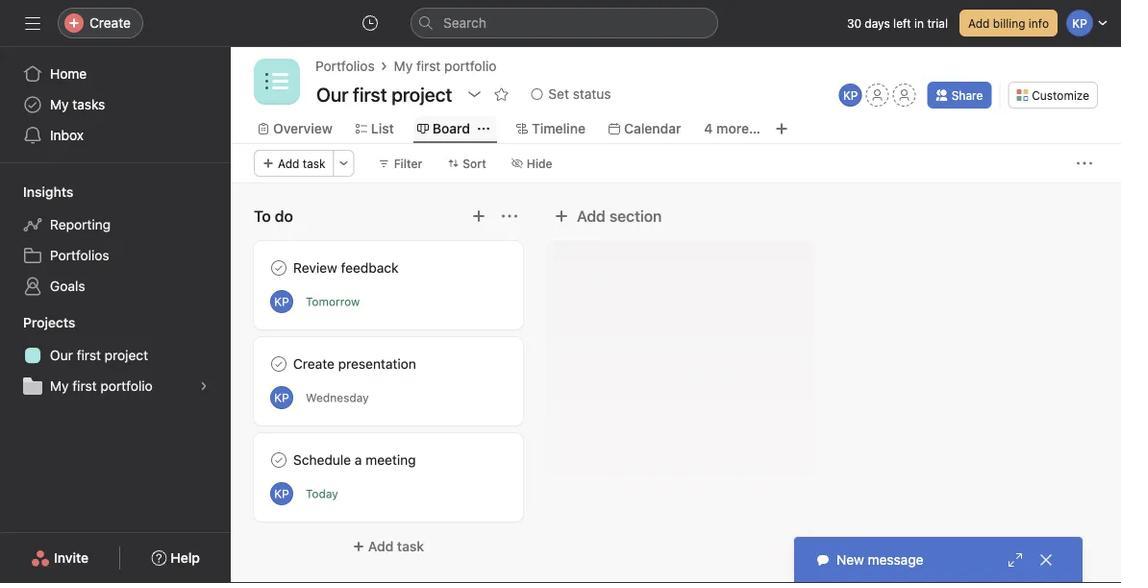 Task type: vqa. For each thing, say whether or not it's contained in the screenshot.
starred element
no



Task type: locate. For each thing, give the bounding box(es) containing it.
kp
[[844, 89, 859, 102], [274, 295, 289, 309], [274, 392, 289, 405], [274, 488, 289, 501]]

add task button down overview link
[[254, 150, 334, 177]]

projects element
[[0, 306, 231, 406]]

completed checkbox left 'schedule'
[[267, 449, 291, 472]]

set status
[[549, 86, 611, 102]]

first for my tasks
[[77, 348, 101, 364]]

kp left the "tomorrow" button at the bottom left
[[274, 295, 289, 309]]

help button
[[139, 542, 213, 576]]

portfolios down history image
[[316, 58, 375, 74]]

my first portfolio link
[[394, 56, 497, 77], [12, 371, 219, 402]]

sort
[[463, 157, 487, 170]]

0 vertical spatial add task
[[278, 157, 326, 170]]

1 completed image from the top
[[267, 257, 291, 280]]

kp button for create presentation
[[270, 387, 293, 410]]

goals link
[[12, 271, 219, 302]]

portfolios
[[316, 58, 375, 74], [50, 248, 109, 264]]

search button
[[411, 8, 719, 38]]

customize
[[1033, 89, 1090, 102]]

create presentation
[[293, 356, 416, 372]]

my first portfolio up show options icon at the left top of page
[[394, 58, 497, 74]]

kp button down review
[[270, 291, 293, 314]]

2 completed checkbox from the top
[[267, 449, 291, 472]]

kp button for schedule a meeting
[[270, 483, 293, 506]]

1 horizontal spatial my first portfolio link
[[394, 56, 497, 77]]

1 vertical spatial completed checkbox
[[267, 449, 291, 472]]

wednesday
[[306, 392, 369, 405]]

invite
[[54, 551, 89, 567]]

task down meeting at the left bottom of the page
[[397, 539, 424, 555]]

portfolio
[[445, 58, 497, 74], [100, 379, 153, 394]]

create right completed option
[[293, 356, 335, 372]]

portfolio down project
[[100, 379, 153, 394]]

schedule
[[293, 453, 351, 469]]

completed image for schedule
[[267, 449, 291, 472]]

invite button
[[18, 542, 101, 576]]

my first portfolio inside projects element
[[50, 379, 153, 394]]

meeting
[[366, 453, 416, 469]]

trial
[[928, 16, 949, 30]]

global element
[[0, 47, 231, 163]]

1 vertical spatial portfolio
[[100, 379, 153, 394]]

add left section
[[577, 207, 606, 226]]

task left more actions image
[[303, 157, 326, 170]]

tasks
[[72, 97, 105, 113]]

projects button
[[0, 314, 75, 333]]

list link
[[356, 118, 394, 140]]

2 vertical spatial my
[[50, 379, 69, 394]]

task
[[303, 157, 326, 170], [397, 539, 424, 555]]

kp for review feedback
[[274, 295, 289, 309]]

goals
[[50, 279, 85, 294]]

kp down 30 at the top right of the page
[[844, 89, 859, 102]]

projects
[[23, 315, 75, 331]]

add task image
[[471, 209, 487, 224]]

portfolios link
[[316, 56, 375, 77], [12, 241, 219, 271]]

1 vertical spatial completed image
[[267, 449, 291, 472]]

share button
[[928, 82, 992, 109]]

1 vertical spatial my
[[50, 97, 69, 113]]

0 vertical spatial add task button
[[254, 150, 334, 177]]

home
[[50, 66, 87, 82]]

tomorrow
[[306, 295, 360, 309]]

in
[[915, 16, 925, 30]]

0 vertical spatial portfolios link
[[316, 56, 375, 77]]

add down meeting at the left bottom of the page
[[368, 539, 394, 555]]

completed checkbox left review
[[267, 257, 291, 280]]

info
[[1029, 16, 1050, 30]]

add task button down today button
[[254, 530, 523, 565]]

create
[[89, 15, 131, 31], [293, 356, 335, 372]]

hide sidebar image
[[25, 15, 40, 31]]

filter button
[[370, 150, 431, 177]]

0 horizontal spatial my first portfolio link
[[12, 371, 219, 402]]

add billing info button
[[960, 10, 1058, 37]]

left
[[894, 16, 912, 30]]

set status button
[[523, 81, 620, 108]]

inbox link
[[12, 120, 219, 151]]

1 vertical spatial task
[[397, 539, 424, 555]]

4 more… button
[[705, 118, 761, 140]]

add for second add task button from the bottom
[[278, 157, 300, 170]]

a
[[355, 453, 362, 469]]

2 completed image from the top
[[267, 449, 291, 472]]

home link
[[12, 59, 219, 89]]

today
[[306, 488, 338, 501]]

0 vertical spatial create
[[89, 15, 131, 31]]

search
[[444, 15, 487, 31]]

1 vertical spatial my first portfolio link
[[12, 371, 219, 402]]

add left the billing
[[969, 16, 990, 30]]

hide button
[[503, 150, 561, 177]]

my inside projects element
[[50, 379, 69, 394]]

history image
[[363, 15, 378, 31]]

1 horizontal spatial add task
[[368, 539, 424, 555]]

add billing info
[[969, 16, 1050, 30]]

my
[[394, 58, 413, 74], [50, 97, 69, 113], [50, 379, 69, 394]]

my left tasks
[[50, 97, 69, 113]]

0 vertical spatial portfolios
[[316, 58, 375, 74]]

1 horizontal spatial create
[[293, 356, 335, 372]]

kp button
[[840, 84, 863, 107], [270, 291, 293, 314], [270, 387, 293, 410], [270, 483, 293, 506]]

0 vertical spatial my first portfolio link
[[394, 56, 497, 77]]

create up home link
[[89, 15, 131, 31]]

my first portfolio
[[394, 58, 497, 74], [50, 379, 153, 394]]

add down overview link
[[278, 157, 300, 170]]

first down our first project
[[72, 379, 97, 394]]

1 vertical spatial my first portfolio
[[50, 379, 153, 394]]

1 completed checkbox from the top
[[267, 257, 291, 280]]

portfolios link down reporting
[[12, 241, 219, 271]]

overview
[[273, 121, 333, 137]]

1 horizontal spatial my first portfolio
[[394, 58, 497, 74]]

days
[[865, 16, 891, 30]]

completed checkbox for schedule a meeting
[[267, 449, 291, 472]]

completed image left review
[[267, 257, 291, 280]]

expand new message image
[[1008, 553, 1024, 569]]

first up the 'board' link
[[417, 58, 441, 74]]

add section
[[577, 207, 662, 226]]

2 add task button from the top
[[254, 530, 523, 565]]

tab actions image
[[478, 123, 490, 135]]

kp button for review feedback
[[270, 291, 293, 314]]

calendar
[[624, 121, 682, 137]]

0 vertical spatial task
[[303, 157, 326, 170]]

0 horizontal spatial task
[[303, 157, 326, 170]]

overview link
[[258, 118, 333, 140]]

kp left today button
[[274, 488, 289, 501]]

see details, my first portfolio image
[[198, 381, 210, 393]]

None text field
[[312, 77, 457, 112]]

0 horizontal spatial portfolios link
[[12, 241, 219, 271]]

0 vertical spatial completed image
[[267, 257, 291, 280]]

1 vertical spatial first
[[77, 348, 101, 364]]

0 horizontal spatial add task
[[278, 157, 326, 170]]

my first portfolio down our first project
[[50, 379, 153, 394]]

add task down overview
[[278, 157, 326, 170]]

add task down meeting at the left bottom of the page
[[368, 539, 424, 555]]

1 horizontal spatial task
[[397, 539, 424, 555]]

more section actions image
[[502, 209, 518, 224]]

inbox
[[50, 127, 84, 143]]

create inside create dropdown button
[[89, 15, 131, 31]]

add
[[969, 16, 990, 30], [278, 157, 300, 170], [577, 207, 606, 226], [368, 539, 394, 555]]

0 horizontal spatial my first portfolio
[[50, 379, 153, 394]]

show options image
[[467, 87, 482, 102]]

1 horizontal spatial portfolios
[[316, 58, 375, 74]]

add task
[[278, 157, 326, 170], [368, 539, 424, 555]]

project
[[105, 348, 148, 364]]

Completed checkbox
[[267, 257, 291, 280], [267, 449, 291, 472]]

search list box
[[411, 8, 719, 38]]

kp down completed option
[[274, 392, 289, 405]]

my first portfolio link up show options icon at the left top of page
[[394, 56, 497, 77]]

kp button down 30 at the top right of the page
[[840, 84, 863, 107]]

portfolio up show options icon at the left top of page
[[445, 58, 497, 74]]

portfolios link down history image
[[316, 56, 375, 77]]

0 vertical spatial my first portfolio
[[394, 58, 497, 74]]

reporting link
[[12, 210, 219, 241]]

reporting
[[50, 217, 111, 233]]

new message
[[837, 553, 924, 569]]

completed image left 'schedule'
[[267, 449, 291, 472]]

2 vertical spatial first
[[72, 379, 97, 394]]

1 vertical spatial add task button
[[254, 530, 523, 565]]

my down our
[[50, 379, 69, 394]]

customize button
[[1009, 82, 1099, 109]]

add task button
[[254, 150, 334, 177], [254, 530, 523, 565]]

1 vertical spatial add task
[[368, 539, 424, 555]]

today button
[[306, 488, 338, 501]]

kp for schedule a meeting
[[274, 488, 289, 501]]

1 vertical spatial portfolios link
[[12, 241, 219, 271]]

portfolio inside projects element
[[100, 379, 153, 394]]

1 vertical spatial create
[[293, 356, 335, 372]]

1 vertical spatial portfolios
[[50, 248, 109, 264]]

completed image
[[267, 257, 291, 280], [267, 449, 291, 472]]

0 vertical spatial completed checkbox
[[267, 257, 291, 280]]

1 horizontal spatial portfolios link
[[316, 56, 375, 77]]

kp button left today button
[[270, 483, 293, 506]]

my up list
[[394, 58, 413, 74]]

wednesday button
[[306, 392, 369, 405]]

first right our
[[77, 348, 101, 364]]

0 horizontal spatial create
[[89, 15, 131, 31]]

feedback
[[341, 260, 399, 276]]

my inside the global element
[[50, 97, 69, 113]]

insights element
[[0, 175, 231, 306]]

first
[[417, 58, 441, 74], [77, 348, 101, 364], [72, 379, 97, 394]]

portfolios down reporting
[[50, 248, 109, 264]]

0 horizontal spatial portfolios
[[50, 248, 109, 264]]

1 horizontal spatial portfolio
[[445, 58, 497, 74]]

completed image for review
[[267, 257, 291, 280]]

kp button down completed option
[[270, 387, 293, 410]]

review
[[293, 260, 337, 276]]

my first portfolio link down project
[[12, 371, 219, 402]]

0 horizontal spatial portfolio
[[100, 379, 153, 394]]



Task type: describe. For each thing, give the bounding box(es) containing it.
30 days left in trial
[[848, 16, 949, 30]]

sort button
[[439, 150, 495, 177]]

my tasks link
[[12, 89, 219, 120]]

status
[[573, 86, 611, 102]]

list
[[371, 121, 394, 137]]

tomorrow button
[[306, 295, 360, 309]]

4
[[705, 121, 713, 137]]

more actions image
[[1078, 156, 1093, 171]]

create for create presentation
[[293, 356, 335, 372]]

presentation
[[338, 356, 416, 372]]

our first project
[[50, 348, 148, 364]]

insights
[[23, 184, 73, 200]]

insights button
[[0, 183, 73, 202]]

review feedback
[[293, 260, 399, 276]]

add inside button
[[969, 16, 990, 30]]

calendar link
[[609, 118, 682, 140]]

set
[[549, 86, 569, 102]]

1 add task button from the top
[[254, 150, 334, 177]]

task for 1st add task button from the bottom of the page
[[397, 539, 424, 555]]

completed image
[[267, 353, 291, 376]]

first for reporting
[[72, 379, 97, 394]]

share
[[952, 89, 984, 102]]

add for add section button
[[577, 207, 606, 226]]

close image
[[1039, 553, 1054, 569]]

kp for create presentation
[[274, 392, 289, 405]]

my for the my first portfolio link within projects element
[[50, 379, 69, 394]]

help
[[171, 551, 200, 567]]

0 vertical spatial first
[[417, 58, 441, 74]]

add for 1st add task button from the bottom of the page
[[368, 539, 394, 555]]

our first project link
[[12, 341, 219, 371]]

task for second add task button from the bottom
[[303, 157, 326, 170]]

my first portfolio link inside projects element
[[12, 371, 219, 402]]

completed checkbox for review feedback
[[267, 257, 291, 280]]

my for my tasks link
[[50, 97, 69, 113]]

timeline link
[[517, 118, 586, 140]]

our
[[50, 348, 73, 364]]

add to starred image
[[494, 87, 509, 102]]

timeline
[[532, 121, 586, 137]]

add tab image
[[774, 121, 790, 137]]

board link
[[417, 118, 470, 140]]

create for create
[[89, 15, 131, 31]]

Completed checkbox
[[267, 353, 291, 376]]

list image
[[266, 70, 289, 93]]

30
[[848, 16, 862, 30]]

billing
[[994, 16, 1026, 30]]

board
[[433, 121, 470, 137]]

create button
[[58, 8, 143, 38]]

more…
[[717, 121, 761, 137]]

add section button
[[546, 199, 670, 234]]

0 vertical spatial portfolio
[[445, 58, 497, 74]]

my tasks
[[50, 97, 105, 113]]

section
[[610, 207, 662, 226]]

portfolios inside insights element
[[50, 248, 109, 264]]

schedule a meeting
[[293, 453, 416, 469]]

4 more…
[[705, 121, 761, 137]]

0 vertical spatial my
[[394, 58, 413, 74]]

more actions image
[[338, 158, 350, 169]]

to do
[[254, 207, 293, 226]]

filter
[[394, 157, 423, 170]]

hide
[[527, 157, 553, 170]]



